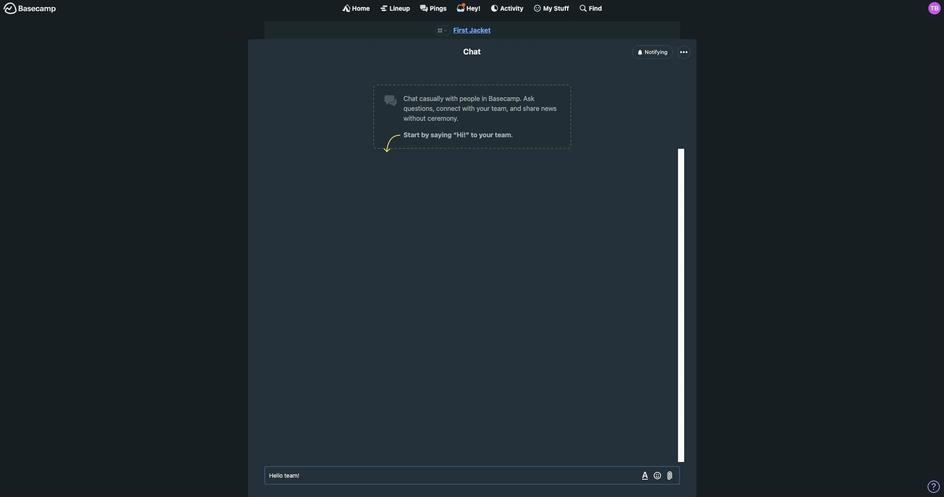 Task type: vqa. For each thing, say whether or not it's contained in the screenshot.
3
no



Task type: locate. For each thing, give the bounding box(es) containing it.
hello team!
[[269, 473, 300, 480]]

basecamp.
[[489, 95, 522, 103]]

hello
[[269, 473, 283, 480]]

my stuff
[[544, 4, 570, 12]]

tyler black image
[[929, 2, 942, 14]]

1 vertical spatial chat
[[404, 95, 418, 103]]

casually
[[420, 95, 444, 103]]

by
[[422, 131, 429, 139]]

with
[[446, 95, 458, 103], [463, 105, 475, 112]]

your down in
[[477, 105, 490, 112]]

first jacket link
[[454, 26, 491, 34]]

chat
[[464, 47, 481, 56], [404, 95, 418, 103]]

your
[[477, 105, 490, 112], [479, 131, 494, 139]]

.
[[512, 131, 513, 139]]

people
[[460, 95, 480, 103]]

lineup
[[390, 4, 410, 12]]

activity link
[[491, 4, 524, 12]]

0 horizontal spatial with
[[446, 95, 458, 103]]

1 vertical spatial your
[[479, 131, 494, 139]]

connect
[[437, 105, 461, 112]]

team!
[[285, 473, 300, 480]]

notifying
[[645, 49, 668, 55]]

home
[[352, 4, 370, 12]]

chat inside chat casually with people in basecamp. ask questions, connect with your team, and share news without ceremony.
[[404, 95, 418, 103]]

with up connect
[[446, 95, 458, 103]]

your right to
[[479, 131, 494, 139]]

questions,
[[404, 105, 435, 112]]

1 horizontal spatial with
[[463, 105, 475, 112]]

chat casually with people in basecamp. ask questions, connect with your team, and share news without ceremony.
[[404, 95, 557, 122]]

chat for chat casually with people in basecamp. ask questions, connect with your team, and share news without ceremony.
[[404, 95, 418, 103]]

first jacket
[[454, 26, 491, 34]]

with down people
[[463, 105, 475, 112]]

1 horizontal spatial chat
[[464, 47, 481, 56]]

and
[[510, 105, 522, 112]]

ceremony.
[[428, 115, 459, 122]]

0 horizontal spatial chat
[[404, 95, 418, 103]]

share
[[523, 105, 540, 112]]

home link
[[342, 4, 370, 12]]

to
[[471, 131, 478, 139]]

pings button
[[420, 4, 447, 12]]

0 vertical spatial chat
[[464, 47, 481, 56]]

chat down first jacket link
[[464, 47, 481, 56]]

start by saying "hi!" to your team .
[[404, 131, 513, 139]]

my stuff button
[[534, 4, 570, 12]]

chat up questions,
[[404, 95, 418, 103]]

your inside chat casually with people in basecamp. ask questions, connect with your team, and share news without ceremony.
[[477, 105, 490, 112]]

activity
[[501, 4, 524, 12]]

0 vertical spatial your
[[477, 105, 490, 112]]

find
[[589, 4, 602, 12]]

stuff
[[554, 4, 570, 12]]

team
[[495, 131, 512, 139]]



Task type: describe. For each thing, give the bounding box(es) containing it.
main element
[[0, 0, 945, 16]]

find button
[[580, 4, 602, 12]]

first
[[454, 26, 468, 34]]

Hello team! text field
[[264, 467, 681, 485]]

pings
[[430, 4, 447, 12]]

without
[[404, 115, 426, 122]]

lineup link
[[380, 4, 410, 12]]

saying
[[431, 131, 452, 139]]

in
[[482, 95, 487, 103]]

1 vertical spatial with
[[463, 105, 475, 112]]

hey!
[[467, 4, 481, 12]]

notifying link
[[633, 46, 674, 59]]

hey! button
[[457, 3, 481, 12]]

my
[[544, 4, 553, 12]]

ask
[[524, 95, 535, 103]]

chat for chat
[[464, 47, 481, 56]]

switch accounts image
[[3, 2, 56, 15]]

"hi!"
[[454, 131, 470, 139]]

jacket
[[470, 26, 491, 34]]

0 vertical spatial with
[[446, 95, 458, 103]]

news
[[542, 105, 557, 112]]

team,
[[492, 105, 509, 112]]

start
[[404, 131, 420, 139]]



